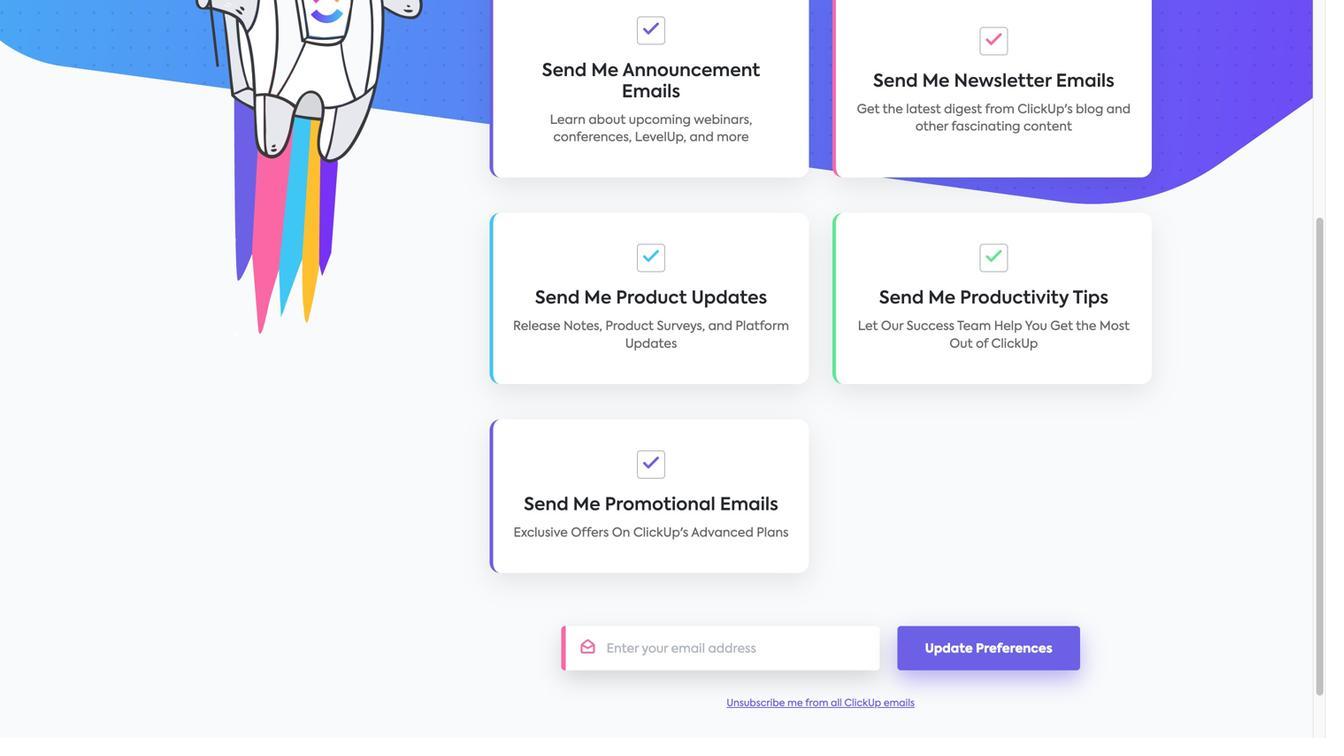 Task type: describe. For each thing, give the bounding box(es) containing it.
blog
[[1076, 104, 1104, 116]]

me for product
[[584, 290, 612, 308]]

team
[[958, 321, 992, 333]]

learn
[[550, 114, 586, 127]]

send for send me promotional emails
[[524, 496, 569, 514]]

surveys,
[[657, 321, 706, 333]]

send me announcement emails
[[542, 62, 761, 101]]

help
[[995, 321, 1023, 333]]

digest
[[945, 104, 983, 116]]

most
[[1100, 321, 1130, 333]]

updates inside release notes, product surveys, and platform updates
[[626, 338, 677, 350]]

exclusive offers on clickup's advanced plans
[[514, 527, 789, 539]]

notes,
[[564, 321, 603, 333]]

offers
[[571, 527, 609, 539]]

preferences
[[976, 643, 1053, 655]]

platform
[[736, 321, 790, 333]]

product for notes,
[[606, 321, 654, 333]]

webinars,
[[694, 114, 753, 127]]

send for send me productivity tips
[[880, 290, 924, 308]]

product for me
[[616, 290, 687, 308]]

upcoming
[[629, 114, 691, 127]]

our
[[882, 321, 904, 333]]

and inside learn about upcoming webinars, conferences, levelup, and more
[[690, 132, 714, 144]]

clickup's inside get the latest digest from clickup's blog and other fascinating content
[[1018, 104, 1073, 116]]

emails
[[884, 699, 915, 709]]

about
[[589, 114, 626, 127]]

me for newsletter
[[923, 73, 950, 91]]

on
[[612, 527, 631, 539]]

let
[[858, 321, 878, 333]]

clickup inside let our success team help you get the most out of clickup
[[992, 338, 1039, 350]]

send me productivity tips
[[880, 290, 1109, 308]]

emails for promotional
[[720, 496, 779, 514]]

more
[[717, 132, 749, 144]]

send me newsletter emails
[[874, 73, 1115, 91]]

get inside let our success team help you get the most out of clickup
[[1051, 321, 1074, 333]]

update preferences
[[925, 643, 1053, 655]]

0 horizontal spatial clickup's
[[634, 527, 689, 539]]

unsubscribe me from all clickup emails
[[727, 699, 915, 709]]

learn about upcoming webinars, conferences, levelup, and more
[[550, 114, 753, 144]]

Enter your email address email field
[[562, 626, 880, 670]]

0 vertical spatial updates
[[692, 290, 768, 308]]

me
[[788, 699, 803, 709]]

unsubscribe me from all clickup emails button
[[722, 697, 921, 710]]

me for promotional
[[573, 496, 601, 514]]

and inside release notes, product surveys, and platform updates
[[709, 321, 733, 333]]

from inside button
[[806, 699, 829, 709]]

you
[[1026, 321, 1048, 333]]

fascinating
[[952, 121, 1021, 133]]



Task type: locate. For each thing, give the bounding box(es) containing it.
0 vertical spatial the
[[883, 104, 904, 116]]

get
[[857, 104, 880, 116], [1051, 321, 1074, 333]]

1 vertical spatial from
[[806, 699, 829, 709]]

product inside release notes, product surveys, and platform updates
[[606, 321, 654, 333]]

and down the webinars,
[[690, 132, 714, 144]]

release
[[513, 321, 561, 333]]

and inside get the latest digest from clickup's blog and other fascinating content
[[1107, 104, 1131, 116]]

clickup inside button
[[845, 699, 882, 709]]

update
[[925, 643, 973, 655]]

1 horizontal spatial clickup
[[992, 338, 1039, 350]]

advanced
[[692, 527, 754, 539]]

1 vertical spatial updates
[[626, 338, 677, 350]]

clickup unicorn image
[[152, 0, 453, 337]]

send up our
[[880, 290, 924, 308]]

1 horizontal spatial emails
[[720, 496, 779, 514]]

send for send me announcement emails
[[542, 62, 587, 80]]

get left latest
[[857, 104, 880, 116]]

1 vertical spatial clickup
[[845, 699, 882, 709]]

announcement
[[623, 62, 761, 80]]

productivity
[[961, 290, 1070, 308]]

1 horizontal spatial updates
[[692, 290, 768, 308]]

1 vertical spatial the
[[1077, 321, 1097, 333]]

product
[[616, 290, 687, 308], [606, 321, 654, 333]]

emails
[[1056, 73, 1115, 91], [622, 84, 681, 101], [720, 496, 779, 514]]

the down tips at the top of page
[[1077, 321, 1097, 333]]

0 vertical spatial clickup
[[992, 338, 1039, 350]]

emails up plans on the right bottom of page
[[720, 496, 779, 514]]

send for send me product updates
[[535, 290, 580, 308]]

newsletter
[[955, 73, 1052, 91]]

release notes, product surveys, and platform updates
[[513, 321, 790, 350]]

me up offers at the left bottom of the page
[[573, 496, 601, 514]]

clickup's up content
[[1018, 104, 1073, 116]]

conferences,
[[554, 132, 632, 144]]

0 horizontal spatial emails
[[622, 84, 681, 101]]

me up notes,
[[584, 290, 612, 308]]

0 horizontal spatial updates
[[626, 338, 677, 350]]

0 vertical spatial from
[[986, 104, 1015, 116]]

me up about
[[591, 62, 619, 80]]

2 horizontal spatial emails
[[1056, 73, 1115, 91]]

let our success team help you get the most out of clickup
[[858, 321, 1130, 350]]

0 vertical spatial and
[[1107, 104, 1131, 116]]

1 vertical spatial product
[[606, 321, 654, 333]]

updates up platform
[[692, 290, 768, 308]]

send up learn
[[542, 62, 587, 80]]

the left latest
[[883, 104, 904, 116]]

emails inside send me announcement emails
[[622, 84, 681, 101]]

clickup right all
[[845, 699, 882, 709]]

clickup's down promotional at the bottom of page
[[634, 527, 689, 539]]

0 vertical spatial get
[[857, 104, 880, 116]]

from
[[986, 104, 1015, 116], [806, 699, 829, 709]]

get the latest digest from clickup's blog and other fascinating content
[[857, 104, 1131, 133]]

send up the exclusive
[[524, 496, 569, 514]]

plans
[[757, 527, 789, 539]]

me
[[591, 62, 619, 80], [923, 73, 950, 91], [584, 290, 612, 308], [929, 290, 956, 308], [573, 496, 601, 514]]

me up success
[[929, 290, 956, 308]]

promotional
[[605, 496, 716, 514]]

0 vertical spatial product
[[616, 290, 687, 308]]

send me product updates
[[535, 290, 768, 308]]

latest
[[907, 104, 942, 116]]

clickup
[[992, 338, 1039, 350], [845, 699, 882, 709]]

send up latest
[[874, 73, 918, 91]]

1 horizontal spatial clickup's
[[1018, 104, 1073, 116]]

from left all
[[806, 699, 829, 709]]

send for send me newsletter emails
[[874, 73, 918, 91]]

0 horizontal spatial clickup
[[845, 699, 882, 709]]

clickup's
[[1018, 104, 1073, 116], [634, 527, 689, 539]]

content
[[1024, 121, 1073, 133]]

updates
[[692, 290, 768, 308], [626, 338, 677, 350]]

me up latest
[[923, 73, 950, 91]]

send
[[542, 62, 587, 80], [874, 73, 918, 91], [535, 290, 580, 308], [880, 290, 924, 308], [524, 496, 569, 514]]

2 vertical spatial and
[[709, 321, 733, 333]]

levelup,
[[635, 132, 687, 144]]

me inside send me announcement emails
[[591, 62, 619, 80]]

0 horizontal spatial from
[[806, 699, 829, 709]]

exclusive
[[514, 527, 568, 539]]

update preferences button
[[898, 626, 1081, 670]]

get inside get the latest digest from clickup's blog and other fascinating content
[[857, 104, 880, 116]]

0 vertical spatial clickup's
[[1018, 104, 1073, 116]]

from inside get the latest digest from clickup's blog and other fascinating content
[[986, 104, 1015, 116]]

the inside let our success team help you get the most out of clickup
[[1077, 321, 1097, 333]]

tips
[[1073, 290, 1109, 308]]

and right surveys,
[[709, 321, 733, 333]]

and
[[1107, 104, 1131, 116], [690, 132, 714, 144], [709, 321, 733, 333]]

1 vertical spatial clickup's
[[634, 527, 689, 539]]

all
[[831, 699, 843, 709]]

the inside get the latest digest from clickup's blog and other fascinating content
[[883, 104, 904, 116]]

emails up upcoming
[[622, 84, 681, 101]]

clickup down help
[[992, 338, 1039, 350]]

send me promotional emails
[[524, 496, 779, 514]]

send inside send me announcement emails
[[542, 62, 587, 80]]

product down send me product updates
[[606, 321, 654, 333]]

0 horizontal spatial get
[[857, 104, 880, 116]]

0 horizontal spatial the
[[883, 104, 904, 116]]

emails for newsletter
[[1056, 73, 1115, 91]]

out
[[950, 338, 973, 350]]

emails for announcement
[[622, 84, 681, 101]]

1 horizontal spatial from
[[986, 104, 1015, 116]]

unsubscribe
[[727, 699, 785, 709]]

emails up blog
[[1056, 73, 1115, 91]]

of
[[976, 338, 989, 350]]

send up release
[[535, 290, 580, 308]]

me for announcement
[[591, 62, 619, 80]]

other
[[916, 121, 949, 133]]

1 horizontal spatial get
[[1051, 321, 1074, 333]]

from up fascinating
[[986, 104, 1015, 116]]

1 vertical spatial and
[[690, 132, 714, 144]]

1 horizontal spatial the
[[1077, 321, 1097, 333]]

me for productivity
[[929, 290, 956, 308]]

and right blog
[[1107, 104, 1131, 116]]

updates down surveys,
[[626, 338, 677, 350]]

success
[[907, 321, 955, 333]]

get right you
[[1051, 321, 1074, 333]]

the
[[883, 104, 904, 116], [1077, 321, 1097, 333]]

product up release notes, product surveys, and platform updates
[[616, 290, 687, 308]]

1 vertical spatial get
[[1051, 321, 1074, 333]]



Task type: vqa. For each thing, say whether or not it's contained in the screenshot.
the left the Sales
no



